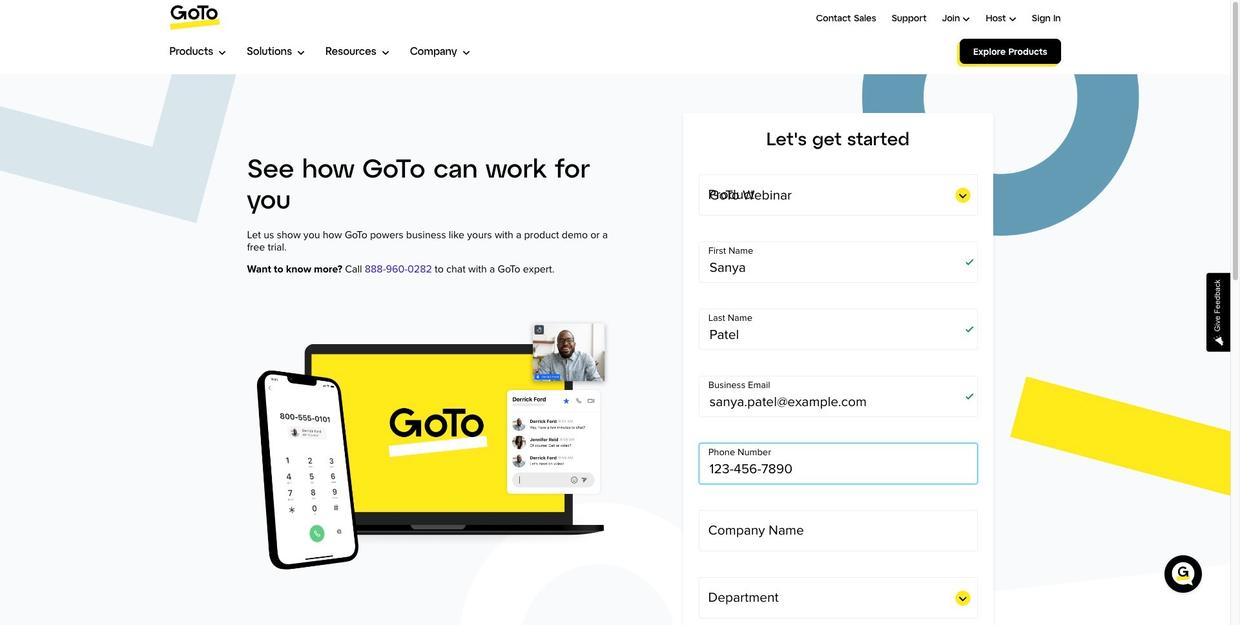 Task type: locate. For each thing, give the bounding box(es) containing it.
None text field
[[699, 242, 978, 283], [699, 309, 978, 350], [699, 242, 978, 283], [699, 309, 978, 350]]

None telephone field
[[699, 444, 978, 485]]

None text field
[[699, 511, 978, 552]]

None email field
[[699, 376, 978, 418]]



Task type: vqa. For each thing, say whether or not it's contained in the screenshot.
text field
yes



Task type: describe. For each thing, give the bounding box(es) containing it.
using gotoconnect for video conferencing and phone calls on both mobile and desktop image
[[247, 302, 619, 581]]



